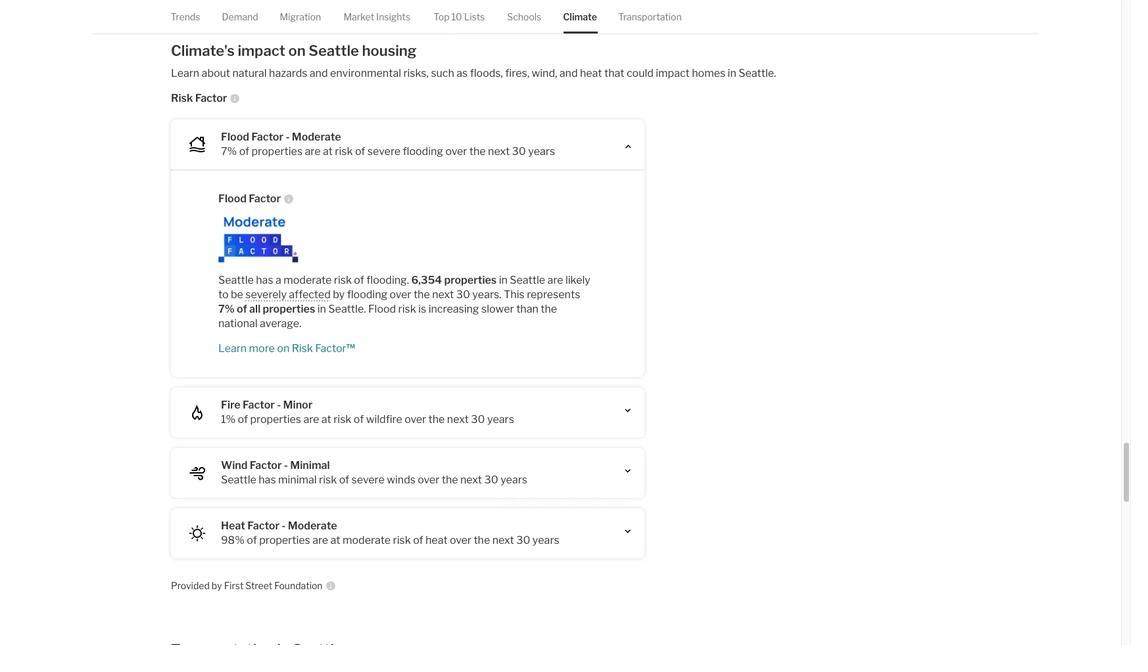 Task type: vqa. For each thing, say whether or not it's contained in the screenshot.
LA
no



Task type: locate. For each thing, give the bounding box(es) containing it.
0 vertical spatial impact
[[238, 42, 285, 59]]

flood inside flood factor - moderate 7% of properties are at risk of severe flooding over the next 30 years
[[221, 131, 249, 143]]

over inside flood factor - moderate 7% of properties are at risk of severe flooding over the next 30 years
[[446, 145, 467, 158]]

on up hazards
[[288, 42, 306, 59]]

0 vertical spatial moderate
[[292, 131, 341, 143]]

the national average.
[[218, 303, 557, 330]]

over
[[446, 145, 467, 158], [390, 289, 411, 301], [405, 414, 426, 426], [418, 474, 440, 487], [450, 535, 472, 547]]

in down affected
[[318, 303, 326, 316]]

on right the more
[[277, 343, 290, 355]]

flood factor score logo image
[[218, 217, 597, 263]]

2 and from the left
[[560, 67, 578, 79]]

1 horizontal spatial risk
[[292, 343, 313, 355]]

0 horizontal spatial by
[[212, 581, 222, 592]]

0 vertical spatial severe
[[368, 145, 401, 158]]

flooding inside flood factor - moderate 7% of properties are at risk of severe flooding over the next 30 years
[[403, 145, 443, 158]]

properties inside flood factor - moderate 7% of properties are at risk of severe flooding over the next 30 years
[[252, 145, 303, 158]]

learn for learn about natural hazards and environmental risks, such as floods, fires, wind, and heat that      could impact homes in seattle.
[[171, 67, 199, 79]]

seattle has a moderate risk of flooding. 6,354 properties in seattle
[[218, 274, 545, 287]]

- inside wind factor - minimal seattle has minimal risk of severe winds over the next 30 years
[[284, 460, 288, 472]]

risk
[[171, 92, 193, 104], [292, 343, 313, 355]]

learn down national
[[218, 343, 247, 355]]

demand link
[[222, 0, 259, 34]]

has
[[256, 274, 273, 287], [259, 474, 276, 487]]

1 vertical spatial flood
[[218, 193, 247, 205]]

1 horizontal spatial and
[[560, 67, 578, 79]]

1 and from the left
[[310, 67, 328, 79]]

7% up flood factor
[[221, 145, 237, 158]]

.
[[364, 303, 366, 316]]

by left first
[[212, 581, 222, 592]]

- left the minor
[[277, 399, 281, 412]]

0 vertical spatial by
[[333, 289, 345, 301]]

the inside the national average.
[[541, 303, 557, 316]]

1 horizontal spatial in
[[499, 274, 508, 287]]

7% down to
[[218, 303, 235, 316]]

1 vertical spatial severe
[[352, 474, 385, 487]]

risk
[[335, 145, 353, 158], [334, 274, 352, 287], [398, 303, 416, 316], [334, 414, 352, 426], [319, 474, 337, 487], [393, 535, 411, 547]]

the inside wind factor - minimal seattle has minimal risk of severe winds over the next 30 years
[[442, 474, 458, 487]]

at inside fire factor - minor 1% of properties are at risk of wildfire over the next 30 years
[[322, 414, 331, 426]]

years
[[528, 145, 555, 158], [487, 414, 514, 426], [501, 474, 528, 487], [533, 535, 560, 547]]

years.
[[473, 289, 502, 301]]

over inside heat factor - moderate 98% of properties are at moderate        risk of heat over the next 30 years
[[450, 535, 472, 547]]

30 inside heat factor - moderate 98% of properties are at moderate        risk of heat over the next 30 years
[[516, 535, 530, 547]]

are inside fire factor - minor 1% of properties are at risk of wildfire over the next 30 years
[[303, 414, 319, 426]]

risk down climate's
[[171, 92, 193, 104]]

risk inside flood factor - moderate 7% of properties are at risk of severe flooding over the next 30 years
[[335, 145, 353, 158]]

factor inside flood factor - moderate 7% of properties are at risk of severe flooding over the next 30 years
[[251, 131, 284, 143]]

1 vertical spatial flooding
[[347, 289, 388, 301]]

environmental
[[330, 67, 401, 79]]

this
[[504, 289, 525, 301]]

the inside fire factor - minor 1% of properties are at risk of wildfire over the next 30 years
[[429, 414, 445, 426]]

1 vertical spatial in
[[499, 274, 508, 287]]

0 horizontal spatial in
[[318, 303, 326, 316]]

and
[[310, 67, 328, 79], [560, 67, 578, 79]]

2 vertical spatial at
[[331, 535, 340, 547]]

properties up average.
[[263, 303, 315, 316]]

moderate inside flood factor - moderate 7% of properties are at risk of severe flooding over the next 30 years
[[292, 131, 341, 143]]

factor for fire factor - minor 1% of properties are at risk of wildfire over the next 30 years
[[243, 399, 275, 412]]

flood for flood factor - moderate 7% of properties are at risk of severe flooding over the next 30 years
[[221, 131, 249, 143]]

1 horizontal spatial learn
[[218, 343, 247, 355]]

severe
[[368, 145, 401, 158], [352, 474, 385, 487]]

learn more on risk factor™ link
[[218, 342, 597, 356]]

on for more
[[277, 343, 290, 355]]

1 horizontal spatial heat
[[580, 67, 602, 79]]

flood factor - moderate 7% of properties are at risk of severe flooding over the next 30 years
[[221, 131, 555, 158]]

1 horizontal spatial impact
[[656, 67, 690, 79]]

seattle down affected
[[328, 303, 364, 316]]

0 horizontal spatial heat
[[426, 535, 448, 547]]

0 horizontal spatial flooding
[[347, 289, 388, 301]]

moderate for risk
[[292, 131, 341, 143]]

factor for flood factor - moderate 7% of properties are at risk of severe flooding over the next 30 years
[[251, 131, 284, 143]]

flood inside severely affected by flooding over the next 30 years. this represents 7% of all properties in seattle . flood risk is increasing slower than
[[368, 303, 396, 316]]

1 vertical spatial at
[[322, 414, 331, 426]]

factor inside wind factor - minimal seattle has minimal risk of severe winds over the next 30 years
[[250, 460, 282, 472]]

1 vertical spatial moderate
[[343, 535, 391, 547]]

and right hazards
[[310, 67, 328, 79]]

could
[[627, 67, 654, 79]]

over inside severely affected by flooding over the next 30 years. this represents 7% of all properties in seattle . flood risk is increasing slower than
[[390, 289, 411, 301]]

floods,
[[470, 67, 503, 79]]

has left a
[[256, 274, 273, 287]]

are inside are likely to be
[[548, 274, 563, 287]]

national
[[218, 318, 258, 330]]

30 inside flood factor - moderate 7% of properties are at risk of severe flooding over the next 30 years
[[512, 145, 526, 158]]

0 vertical spatial at
[[323, 145, 333, 158]]

0 vertical spatial learn
[[171, 67, 199, 79]]

seattle
[[309, 42, 359, 59], [218, 274, 254, 287], [510, 274, 545, 287], [328, 303, 364, 316], [221, 474, 256, 487]]

impact up natural
[[238, 42, 285, 59]]

flood for flood factor
[[218, 193, 247, 205]]

are inside flood factor - moderate 7% of properties are at risk of severe flooding over the next 30 years
[[305, 145, 321, 158]]

are for flood factor - moderate 7% of properties are at risk of severe flooding over the next 30 years
[[305, 145, 321, 158]]

2 vertical spatial flood
[[368, 303, 396, 316]]

learn for learn more on risk factor™
[[218, 343, 247, 355]]

- inside heat factor - moderate 98% of properties are at moderate        risk of heat over the next 30 years
[[282, 520, 286, 533]]

learn up risk factor
[[171, 67, 199, 79]]

seattle inside severely affected by flooding over the next 30 years. this represents 7% of all properties in seattle . flood risk is increasing slower than
[[328, 303, 364, 316]]

next inside fire factor - minor 1% of properties are at risk of wildfire over the next 30 years
[[447, 414, 469, 426]]

1 vertical spatial heat
[[426, 535, 448, 547]]

1 vertical spatial by
[[212, 581, 222, 592]]

0 vertical spatial moderate
[[284, 274, 332, 287]]

at
[[323, 145, 333, 158], [322, 414, 331, 426], [331, 535, 340, 547]]

factor for risk factor
[[195, 92, 227, 104]]

at inside heat factor - moderate 98% of properties are at moderate        risk of heat over the next 30 years
[[331, 535, 340, 547]]

by inside severely affected by flooding over the next 30 years. this represents 7% of all properties in seattle . flood risk is increasing slower than
[[333, 289, 345, 301]]

- inside fire factor - minor 1% of properties are at risk of wildfire over the next 30 years
[[277, 399, 281, 412]]

of
[[239, 145, 249, 158], [355, 145, 365, 158], [354, 274, 364, 287], [237, 303, 247, 316], [238, 414, 248, 426], [354, 414, 364, 426], [339, 474, 349, 487], [247, 535, 257, 547], [413, 535, 423, 547]]

affected
[[289, 289, 331, 301]]

in inside severely affected by flooding over the next 30 years. this represents 7% of all properties in seattle . flood risk is increasing slower than
[[318, 303, 326, 316]]

moderate
[[284, 274, 332, 287], [343, 535, 391, 547]]

flood
[[221, 131, 249, 143], [218, 193, 247, 205], [368, 303, 396, 316]]

next inside wind factor - minimal seattle has minimal risk of severe winds over the next 30 years
[[460, 474, 482, 487]]

increasing
[[429, 303, 479, 316]]

properties up foundation
[[259, 535, 310, 547]]

risk left factor™
[[292, 343, 313, 355]]

flooding
[[403, 145, 443, 158], [347, 289, 388, 301]]

properties for flood factor - moderate 7% of properties are at risk of severe flooding over the next 30 years
[[252, 145, 303, 158]]

properties for heat factor - moderate 98% of properties are at moderate        risk of heat over the next 30 years
[[259, 535, 310, 547]]

- for heat
[[282, 520, 286, 533]]

moderate inside heat factor - moderate 98% of properties are at moderate        risk of heat over the next 30 years
[[288, 520, 337, 533]]

- down minimal
[[282, 520, 286, 533]]

by
[[333, 289, 345, 301], [212, 581, 222, 592]]

1 horizontal spatial flooding
[[403, 145, 443, 158]]

1 vertical spatial learn
[[218, 343, 247, 355]]

0 vertical spatial heat
[[580, 67, 602, 79]]

all
[[249, 303, 261, 316]]

migration link
[[280, 0, 321, 34]]

-
[[286, 131, 290, 143], [277, 399, 281, 412], [284, 460, 288, 472], [282, 520, 286, 533]]

are
[[305, 145, 321, 158], [548, 274, 563, 287], [303, 414, 319, 426], [313, 535, 328, 547]]

has left minimal
[[259, 474, 276, 487]]

next
[[488, 145, 510, 158], [432, 289, 454, 301], [447, 414, 469, 426], [460, 474, 482, 487], [492, 535, 514, 547]]

as
[[457, 67, 468, 79]]

trends link
[[171, 0, 201, 34]]

30
[[512, 145, 526, 158], [456, 289, 470, 301], [471, 414, 485, 426], [484, 474, 498, 487], [516, 535, 530, 547]]

properties inside fire factor - minor 1% of properties are at risk of wildfire over the next 30 years
[[250, 414, 301, 426]]

learn about natural hazards and environmental risks, such as floods, fires, wind, and heat that      could impact homes in seattle.
[[171, 67, 776, 79]]

and right wind,
[[560, 67, 578, 79]]

learn
[[171, 67, 199, 79], [218, 343, 247, 355]]

6,354
[[411, 274, 442, 287]]

street
[[246, 581, 272, 592]]

0 horizontal spatial learn
[[171, 67, 199, 79]]

0 vertical spatial flooding
[[403, 145, 443, 158]]

impact right the could
[[656, 67, 690, 79]]

properties up years.
[[444, 274, 497, 287]]

that
[[605, 67, 625, 79]]

1 horizontal spatial by
[[333, 289, 345, 301]]

by right affected
[[333, 289, 345, 301]]

factor inside fire factor - minor 1% of properties are at risk of wildfire over the next 30 years
[[243, 399, 275, 412]]

1 vertical spatial has
[[259, 474, 276, 487]]

severe inside wind factor - minimal seattle has minimal risk of severe winds over the next 30 years
[[352, 474, 385, 487]]

1 vertical spatial moderate
[[288, 520, 337, 533]]

0 horizontal spatial impact
[[238, 42, 285, 59]]

0 horizontal spatial risk
[[171, 92, 193, 104]]

more
[[249, 343, 275, 355]]

1 vertical spatial on
[[277, 343, 290, 355]]

flooding.
[[367, 274, 409, 287]]

0 vertical spatial flood
[[221, 131, 249, 143]]

properties up flood factor
[[252, 145, 303, 158]]

trends
[[171, 11, 201, 22]]

- for fire
[[277, 399, 281, 412]]

- up minimal
[[284, 460, 288, 472]]

factor for heat factor - moderate 98% of properties are at moderate        risk of heat over the next 30 years
[[247, 520, 280, 533]]

climate's
[[171, 42, 235, 59]]

properties for fire factor - minor 1% of properties are at risk of wildfire over the next 30 years
[[250, 414, 301, 426]]

winds
[[387, 474, 416, 487]]

properties down the minor
[[250, 414, 301, 426]]

in up this
[[499, 274, 508, 287]]

- down hazards
[[286, 131, 290, 143]]

risks,
[[403, 67, 429, 79]]

0 horizontal spatial and
[[310, 67, 328, 79]]

properties inside heat factor - moderate 98% of properties are at moderate        risk of heat over the next 30 years
[[259, 535, 310, 547]]

seattle up be
[[218, 274, 254, 287]]

risk inside fire factor - minor 1% of properties are at risk of wildfire over the next 30 years
[[334, 414, 352, 426]]

impact
[[238, 42, 285, 59], [656, 67, 690, 79]]

at inside flood factor - moderate 7% of properties are at risk of severe flooding over the next 30 years
[[323, 145, 333, 158]]

the inside severely affected by flooding over the next 30 years. this represents 7% of all properties in seattle . flood risk is increasing slower than
[[414, 289, 430, 301]]

at for wildfire
[[322, 414, 331, 426]]

0 vertical spatial 7%
[[221, 145, 237, 158]]

2 horizontal spatial in
[[728, 67, 737, 79]]

2 vertical spatial in
[[318, 303, 326, 316]]

over inside fire factor - minor 1% of properties are at risk of wildfire over the next 30 years
[[405, 414, 426, 426]]

seattle down wind
[[221, 474, 256, 487]]

factor™
[[315, 343, 355, 355]]

7%
[[221, 145, 237, 158], [218, 303, 235, 316]]

such
[[431, 67, 454, 79]]

next inside heat factor - moderate 98% of properties are at moderate        risk of heat over the next 30 years
[[492, 535, 514, 547]]

0 vertical spatial in
[[728, 67, 737, 79]]

of inside severely affected by flooding over the next 30 years. this represents 7% of all properties in seattle . flood risk is increasing slower than
[[237, 303, 247, 316]]

1 vertical spatial 7%
[[218, 303, 235, 316]]

the
[[470, 145, 486, 158], [414, 289, 430, 301], [541, 303, 557, 316], [429, 414, 445, 426], [442, 474, 458, 487], [474, 535, 490, 547]]

are inside heat factor - moderate 98% of properties are at moderate        risk of heat over the next 30 years
[[313, 535, 328, 547]]

heat inside heat factor - moderate 98% of properties are at moderate        risk of heat over the next 30 years
[[426, 535, 448, 547]]

factor inside heat factor - moderate 98% of properties are at moderate        risk of heat over the next 30 years
[[247, 520, 280, 533]]

1 horizontal spatial moderate
[[343, 535, 391, 547]]

seattle inside wind factor - minimal seattle has minimal risk of severe winds over the next 30 years
[[221, 474, 256, 487]]

moderate
[[292, 131, 341, 143], [288, 520, 337, 533]]

heat
[[580, 67, 602, 79], [426, 535, 448, 547]]

on for impact
[[288, 42, 306, 59]]

in right homes
[[728, 67, 737, 79]]

top
[[434, 11, 450, 22]]

in
[[728, 67, 737, 79], [499, 274, 508, 287], [318, 303, 326, 316]]

- inside flood factor - moderate 7% of properties are at risk of severe flooding over the next 30 years
[[286, 131, 290, 143]]

years inside fire factor - minor 1% of properties are at risk of wildfire over the next 30 years
[[487, 414, 514, 426]]

natural
[[232, 67, 267, 79]]

0 vertical spatial on
[[288, 42, 306, 59]]

severely
[[246, 289, 287, 301]]



Task type: describe. For each thing, give the bounding box(es) containing it.
properties inside severely affected by flooding over the next 30 years. this represents 7% of all properties in seattle . flood risk is increasing slower than
[[263, 303, 315, 316]]

are for heat factor - moderate 98% of properties are at moderate        risk of heat over the next 30 years
[[313, 535, 328, 547]]

climate's impact on seattle housing
[[171, 42, 417, 59]]

likely
[[566, 274, 591, 287]]

factor for wind factor - minimal seattle has minimal risk of severe winds over the next 30 years
[[250, 460, 282, 472]]

first
[[224, 581, 244, 592]]

the inside flood factor - moderate 7% of properties are at risk of severe flooding over the next 30 years
[[470, 145, 486, 158]]

0 vertical spatial has
[[256, 274, 273, 287]]

minimal
[[278, 474, 317, 487]]

minor
[[283, 399, 313, 412]]

next inside severely affected by flooding over the next 30 years. this represents 7% of all properties in seattle . flood risk is increasing slower than
[[432, 289, 454, 301]]

provided
[[171, 581, 210, 592]]

demand
[[222, 11, 259, 22]]

10
[[452, 11, 463, 22]]

wind
[[221, 460, 248, 472]]

are for fire factor - minor 1% of properties are at risk of wildfire over the next 30 years
[[303, 414, 319, 426]]

learn more on risk factor™
[[218, 343, 355, 355]]

be
[[231, 289, 243, 301]]

lists
[[465, 11, 485, 22]]

average.
[[260, 318, 302, 330]]

is
[[418, 303, 426, 316]]

moderate inside heat factor - moderate 98% of properties are at moderate        risk of heat over the next 30 years
[[343, 535, 391, 547]]

are likely to be
[[218, 274, 591, 301]]

housing
[[362, 42, 417, 59]]

years inside flood factor - moderate 7% of properties are at risk of severe flooding over the next 30 years
[[528, 145, 555, 158]]

market insights link
[[344, 0, 411, 34]]

of inside wind factor - minimal seattle has minimal risk of severe winds over the next 30 years
[[339, 474, 349, 487]]

transportation link
[[619, 0, 682, 34]]

risk factor
[[171, 92, 227, 104]]

insights
[[377, 11, 411, 22]]

flood factor
[[218, 193, 281, 205]]

heat factor - moderate 98% of properties are at moderate        risk of heat over the next 30 years
[[221, 520, 560, 547]]

risk inside heat factor - moderate 98% of properties are at moderate        risk of heat over the next 30 years
[[393, 535, 411, 547]]

over inside wind factor - minimal seattle has minimal risk of severe winds over the next 30 years
[[418, 474, 440, 487]]

homes
[[692, 67, 726, 79]]

severe inside flood factor - moderate 7% of properties are at risk of severe flooding over the next 30 years
[[368, 145, 401, 158]]

factor for flood factor
[[249, 193, 281, 205]]

wind,
[[532, 67, 557, 79]]

at for of
[[331, 535, 340, 547]]

risk inside severely affected by flooding over the next 30 years. this represents 7% of all properties in seattle . flood risk is increasing slower than
[[398, 303, 416, 316]]

migration
[[280, 11, 321, 22]]

7% inside flood factor - moderate 7% of properties are at risk of severe flooding over the next 30 years
[[221, 145, 237, 158]]

7% inside severely affected by flooding over the next 30 years. this represents 7% of all properties in seattle . flood risk is increasing slower than
[[218, 303, 235, 316]]

represents
[[527, 289, 580, 301]]

seattle up environmental
[[309, 42, 359, 59]]

severely affected by flooding over the next 30 years. this represents 7% of all properties in seattle . flood risk is increasing slower than
[[218, 289, 580, 316]]

a
[[276, 274, 281, 287]]

1%
[[221, 414, 236, 426]]

30 inside severely affected by flooding over the next 30 years. this represents 7% of all properties in seattle . flood risk is increasing slower than
[[456, 289, 470, 301]]

years inside heat factor - moderate 98% of properties are at moderate        risk of heat over the next 30 years
[[533, 535, 560, 547]]

heat
[[221, 520, 245, 533]]

transportation
[[619, 11, 682, 22]]

fire
[[221, 399, 241, 412]]

0 horizontal spatial moderate
[[284, 274, 332, 287]]

climate link
[[564, 0, 598, 34]]

1 vertical spatial impact
[[656, 67, 690, 79]]

wildfire
[[366, 414, 402, 426]]

top 10 lists link
[[434, 0, 485, 34]]

about
[[202, 67, 230, 79]]

climate
[[564, 11, 598, 22]]

top 10 lists
[[434, 11, 485, 22]]

schools link
[[508, 0, 542, 34]]

schools
[[508, 11, 542, 22]]

than
[[516, 303, 539, 316]]

seattle.
[[739, 67, 776, 79]]

the inside heat factor - moderate 98% of properties are at moderate        risk of heat over the next 30 years
[[474, 535, 490, 547]]

moderate for moderate
[[288, 520, 337, 533]]

- for wind
[[284, 460, 288, 472]]

30 inside wind factor - minimal seattle has minimal risk of severe winds over the next 30 years
[[484, 474, 498, 487]]

market insights
[[344, 11, 411, 22]]

0 vertical spatial risk
[[171, 92, 193, 104]]

has inside wind factor - minimal seattle has minimal risk of severe winds over the next 30 years
[[259, 474, 276, 487]]

provided by first street foundation
[[171, 581, 323, 592]]

next inside flood factor - moderate 7% of properties are at risk of severe flooding over the next 30 years
[[488, 145, 510, 158]]

minimal
[[290, 460, 330, 472]]

foundation
[[274, 581, 323, 592]]

fires,
[[505, 67, 530, 79]]

slower
[[481, 303, 514, 316]]

1 vertical spatial risk
[[292, 343, 313, 355]]

flooding inside severely affected by flooding over the next 30 years. this represents 7% of all properties in seattle . flood risk is increasing slower than
[[347, 289, 388, 301]]

98%
[[221, 535, 245, 547]]

seattle up this
[[510, 274, 545, 287]]

at for severe
[[323, 145, 333, 158]]

hazards
[[269, 67, 307, 79]]

market
[[344, 11, 375, 22]]

risk inside wind factor - minimal seattle has minimal risk of severe winds over the next 30 years
[[319, 474, 337, 487]]

- for flood
[[286, 131, 290, 143]]

30 inside fire factor - minor 1% of properties are at risk of wildfire over the next 30 years
[[471, 414, 485, 426]]

to
[[218, 289, 229, 301]]

wind factor - minimal seattle has minimal risk of severe winds over the next 30 years
[[221, 460, 528, 487]]

fire factor - minor 1% of properties are at risk of wildfire over the next 30 years
[[221, 399, 514, 426]]

years inside wind factor - minimal seattle has minimal risk of severe winds over the next 30 years
[[501, 474, 528, 487]]



